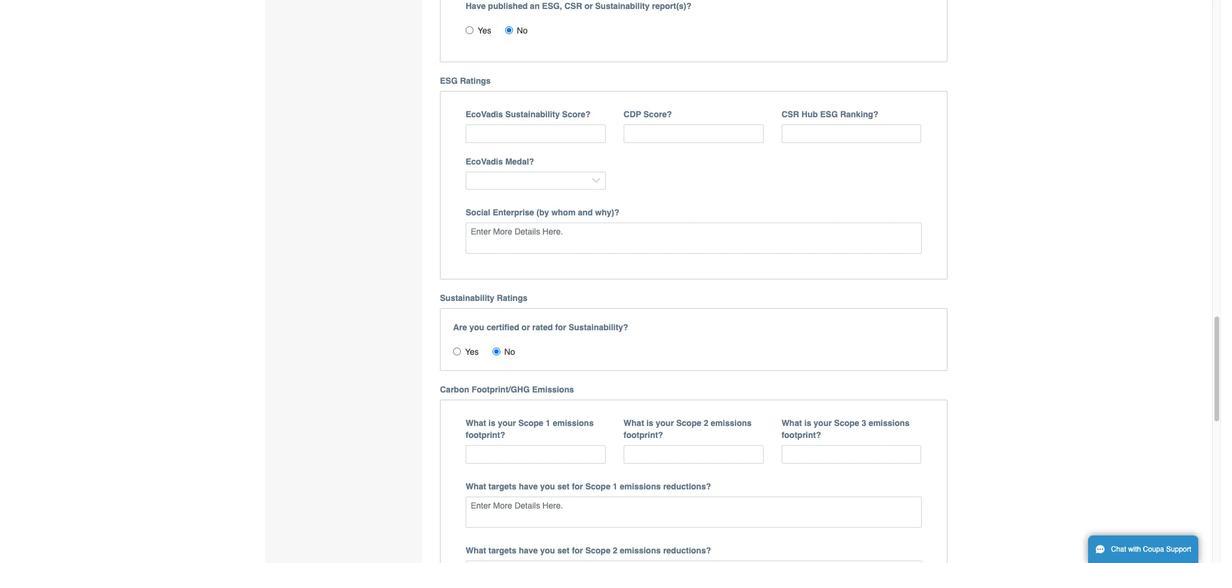 Task type: locate. For each thing, give the bounding box(es) containing it.
is inside what is your scope 1 emissions footprint?
[[489, 419, 496, 428]]

What targets have you set for Scope 1 emissions reductions? text field
[[466, 497, 922, 528]]

1 targets from the top
[[489, 482, 517, 491]]

2 footprint? from the left
[[624, 431, 663, 440]]

ecovadis down esg ratings
[[466, 110, 503, 119]]

0 vertical spatial reductions?
[[663, 482, 711, 491]]

carbon
[[440, 385, 469, 395]]

an
[[530, 1, 540, 11]]

csr hub esg ranking?
[[782, 110, 879, 119]]

emissions up what targets have you set for scope 2 emissions reductions? text box
[[620, 546, 661, 556]]

What is your Scope 1 emissions footprint? text field
[[466, 446, 606, 464]]

2 your from the left
[[656, 419, 674, 428]]

is inside the what is your scope 2 emissions footprint?
[[647, 419, 654, 428]]

ecovadis for ecovadis sustainability score?
[[466, 110, 503, 119]]

2 reductions? from the top
[[663, 546, 711, 556]]

1 vertical spatial set
[[558, 546, 570, 556]]

2 targets from the top
[[489, 546, 517, 556]]

1 horizontal spatial score?
[[644, 110, 672, 119]]

chat
[[1111, 545, 1127, 554]]

What is your Scope 2 emissions footprint? text field
[[624, 446, 764, 464]]

0 vertical spatial 2
[[704, 419, 709, 428]]

footprint? inside what is your scope 1 emissions footprint?
[[466, 431, 505, 440]]

2 set from the top
[[558, 546, 570, 556]]

2 vertical spatial sustainability
[[440, 294, 495, 303]]

0 horizontal spatial is
[[489, 419, 496, 428]]

yes for published
[[478, 26, 492, 35]]

2 vertical spatial for
[[572, 546, 583, 556]]

footprint? down footprint/ghg
[[466, 431, 505, 440]]

targets
[[489, 482, 517, 491], [489, 546, 517, 556]]

reductions? for what targets have you set for scope 2 emissions reductions?
[[663, 546, 711, 556]]

or
[[585, 1, 593, 11], [522, 323, 530, 332]]

ecovadis
[[466, 110, 503, 119], [466, 157, 503, 166]]

2 horizontal spatial footprint?
[[782, 431, 821, 440]]

0 horizontal spatial score?
[[562, 110, 591, 119]]

your for 2
[[656, 419, 674, 428]]

emissions inside what is your scope 3 emissions footprint?
[[869, 419, 910, 428]]

emissions up 'what is your scope 2 emissions footprint?' text box
[[711, 419, 752, 428]]

1 footprint? from the left
[[466, 431, 505, 440]]

What is your Scope 3 emissions footprint? text field
[[782, 446, 922, 464]]

you for what targets have you set for scope 1 emissions reductions?
[[540, 482, 555, 491]]

your inside what is your scope 3 emissions footprint?
[[814, 419, 832, 428]]

0 vertical spatial targets
[[489, 482, 517, 491]]

1 horizontal spatial is
[[647, 419, 654, 428]]

0 vertical spatial 1
[[546, 419, 551, 428]]

1 horizontal spatial 1
[[613, 482, 618, 491]]

set for 2
[[558, 546, 570, 556]]

scope inside what is your scope 1 emissions footprint?
[[518, 419, 544, 428]]

certified
[[487, 323, 519, 332]]

emissions inside what is your scope 1 emissions footprint?
[[553, 419, 594, 428]]

hub
[[802, 110, 818, 119]]

1 horizontal spatial or
[[585, 1, 593, 11]]

reductions? up what targets have you set for scope 1 emissions reductions? text box
[[663, 482, 711, 491]]

is
[[489, 419, 496, 428], [647, 419, 654, 428], [805, 419, 812, 428]]

what is your scope 3 emissions footprint?
[[782, 419, 910, 440]]

for for are you certified or rated for sustainability?
[[555, 323, 566, 332]]

reductions?
[[663, 482, 711, 491], [663, 546, 711, 556]]

ratings
[[460, 76, 491, 86], [497, 294, 528, 303]]

whom
[[552, 208, 576, 218]]

1 vertical spatial targets
[[489, 546, 517, 556]]

0 vertical spatial set
[[558, 482, 570, 491]]

3 your from the left
[[814, 419, 832, 428]]

footprint? inside the what is your scope 2 emissions footprint?
[[624, 431, 663, 440]]

0 vertical spatial ratings
[[460, 76, 491, 86]]

is up what is your scope 3 emissions footprint? text box
[[805, 419, 812, 428]]

esg
[[440, 76, 458, 86], [820, 110, 838, 119]]

chat with coupa support button
[[1089, 536, 1199, 563]]

is down footprint/ghg
[[489, 419, 496, 428]]

you
[[470, 323, 484, 332], [540, 482, 555, 491], [540, 546, 555, 556]]

1 is from the left
[[489, 419, 496, 428]]

0 vertical spatial yes
[[478, 26, 492, 35]]

set
[[558, 482, 570, 491], [558, 546, 570, 556]]

no for an
[[517, 26, 528, 35]]

sustainability left report(s)? on the right
[[595, 1, 650, 11]]

csr
[[565, 1, 582, 11], [782, 110, 799, 119]]

what inside the what is your scope 2 emissions footprint?
[[624, 419, 644, 428]]

0 vertical spatial for
[[555, 323, 566, 332]]

0 vertical spatial or
[[585, 1, 593, 11]]

1 vertical spatial no
[[505, 347, 515, 357]]

0 horizontal spatial 1
[[546, 419, 551, 428]]

yes
[[478, 26, 492, 35], [465, 347, 479, 357]]

0 horizontal spatial 2
[[613, 546, 618, 556]]

what is your scope 2 emissions footprint?
[[624, 419, 752, 440]]

1 horizontal spatial ratings
[[497, 294, 528, 303]]

footprint?
[[466, 431, 505, 440], [624, 431, 663, 440], [782, 431, 821, 440]]

1 have from the top
[[519, 482, 538, 491]]

is inside what is your scope 3 emissions footprint?
[[805, 419, 812, 428]]

no
[[517, 26, 528, 35], [505, 347, 515, 357]]

footprint? inside what is your scope 3 emissions footprint?
[[782, 431, 821, 440]]

or left rated
[[522, 323, 530, 332]]

None radio
[[466, 26, 474, 34], [505, 26, 513, 34], [453, 348, 461, 356], [493, 348, 500, 356], [466, 26, 474, 34], [505, 26, 513, 34], [453, 348, 461, 356], [493, 348, 500, 356]]

0 vertical spatial have
[[519, 482, 538, 491]]

scope inside the what is your scope 2 emissions footprint?
[[676, 419, 702, 428]]

sustainability?
[[569, 323, 628, 332]]

or right esg,
[[585, 1, 593, 11]]

with
[[1129, 545, 1141, 554]]

emissions right 3
[[869, 419, 910, 428]]

sustainability up are
[[440, 294, 495, 303]]

1 horizontal spatial csr
[[782, 110, 799, 119]]

0 horizontal spatial or
[[522, 323, 530, 332]]

1 horizontal spatial sustainability
[[505, 110, 560, 119]]

2 horizontal spatial sustainability
[[595, 1, 650, 11]]

1 vertical spatial yes
[[465, 347, 479, 357]]

CDP Score? text field
[[624, 125, 764, 143]]

your left 3
[[814, 419, 832, 428]]

csr right esg,
[[565, 1, 582, 11]]

0 horizontal spatial esg
[[440, 76, 458, 86]]

footprint? up 'what is your scope 2 emissions footprint?' text box
[[624, 431, 663, 440]]

what inside what is your scope 3 emissions footprint?
[[782, 419, 802, 428]]

sustainability
[[595, 1, 650, 11], [505, 110, 560, 119], [440, 294, 495, 303]]

Social Enterprise (by whom and why)? text field
[[466, 223, 922, 254]]

2 vertical spatial you
[[540, 546, 555, 556]]

score?
[[562, 110, 591, 119], [644, 110, 672, 119]]

scope for 2
[[676, 419, 702, 428]]

carbon footprint/ghg emissions
[[440, 385, 574, 395]]

have
[[519, 482, 538, 491], [519, 546, 538, 556]]

ratings for esg ratings
[[460, 76, 491, 86]]

your inside the what is your scope 2 emissions footprint?
[[656, 419, 674, 428]]

0 horizontal spatial footprint?
[[466, 431, 505, 440]]

are
[[453, 323, 467, 332]]

no down published
[[517, 26, 528, 35]]

2 ecovadis from the top
[[466, 157, 503, 166]]

yes down are
[[465, 347, 479, 357]]

no down certified
[[505, 347, 515, 357]]

reductions? up what targets have you set for scope 2 emissions reductions? text box
[[663, 546, 711, 556]]

0 vertical spatial esg
[[440, 76, 458, 86]]

1 vertical spatial sustainability
[[505, 110, 560, 119]]

2 is from the left
[[647, 419, 654, 428]]

1 horizontal spatial footprint?
[[624, 431, 663, 440]]

no for certified
[[505, 347, 515, 357]]

3 footprint? from the left
[[782, 431, 821, 440]]

cdp score?
[[624, 110, 672, 119]]

what for what is your scope 3 emissions footprint?
[[782, 419, 802, 428]]

esg,
[[542, 1, 562, 11]]

set for 1
[[558, 482, 570, 491]]

is for what is your scope 3 emissions footprint?
[[805, 419, 812, 428]]

0 horizontal spatial csr
[[565, 1, 582, 11]]

what inside what is your scope 1 emissions footprint?
[[466, 419, 486, 428]]

your down the carbon footprint/ghg emissions
[[498, 419, 516, 428]]

1 vertical spatial esg
[[820, 110, 838, 119]]

CSR Hub ESG Ranking? text field
[[782, 125, 922, 143]]

1 horizontal spatial your
[[656, 419, 674, 428]]

coupa
[[1143, 545, 1165, 554]]

csr left the "hub"
[[782, 110, 799, 119]]

1 reductions? from the top
[[663, 482, 711, 491]]

1 vertical spatial ecovadis
[[466, 157, 503, 166]]

ranking?
[[840, 110, 879, 119]]

yes down the have
[[478, 26, 492, 35]]

have for what targets have you set for scope 2 emissions reductions?
[[519, 546, 538, 556]]

is up 'what is your scope 2 emissions footprint?' text box
[[647, 419, 654, 428]]

what is your scope 1 emissions footprint?
[[466, 419, 594, 440]]

1 vertical spatial you
[[540, 482, 555, 491]]

what for what targets have you set for scope 1 emissions reductions?
[[466, 482, 486, 491]]

1 vertical spatial ratings
[[497, 294, 528, 303]]

3
[[862, 419, 867, 428]]

score? up ecovadis sustainability score? text field
[[562, 110, 591, 119]]

report(s)?
[[652, 1, 692, 11]]

rated
[[532, 323, 553, 332]]

emissions inside the what is your scope 2 emissions footprint?
[[711, 419, 752, 428]]

your inside what is your scope 1 emissions footprint?
[[498, 419, 516, 428]]

1
[[546, 419, 551, 428], [613, 482, 618, 491]]

0 vertical spatial ecovadis
[[466, 110, 503, 119]]

for
[[555, 323, 566, 332], [572, 482, 583, 491], [572, 546, 583, 556]]

(by
[[537, 208, 549, 218]]

1 set from the top
[[558, 482, 570, 491]]

1 inside what is your scope 1 emissions footprint?
[[546, 419, 551, 428]]

1 horizontal spatial 2
[[704, 419, 709, 428]]

what
[[466, 419, 486, 428], [624, 419, 644, 428], [782, 419, 802, 428], [466, 482, 486, 491], [466, 546, 486, 556]]

0 horizontal spatial no
[[505, 347, 515, 357]]

have published an esg, csr or sustainability report(s)?
[[466, 1, 692, 11]]

score? right cdp
[[644, 110, 672, 119]]

your up 'what is your scope 2 emissions footprint?' text box
[[656, 419, 674, 428]]

emissions
[[553, 419, 594, 428], [711, 419, 752, 428], [869, 419, 910, 428], [620, 482, 661, 491], [620, 546, 661, 556]]

0 horizontal spatial ratings
[[460, 76, 491, 86]]

3 is from the left
[[805, 419, 812, 428]]

1 ecovadis from the top
[[466, 110, 503, 119]]

footprint? up what is your scope 3 emissions footprint? text box
[[782, 431, 821, 440]]

1 horizontal spatial esg
[[820, 110, 838, 119]]

emissions for what is your scope 1 emissions footprint?
[[553, 419, 594, 428]]

2
[[704, 419, 709, 428], [613, 546, 618, 556]]

2 horizontal spatial your
[[814, 419, 832, 428]]

1 your from the left
[[498, 419, 516, 428]]

emissions for what is your scope 3 emissions footprint?
[[869, 419, 910, 428]]

scope
[[518, 419, 544, 428], [676, 419, 702, 428], [834, 419, 860, 428], [586, 482, 611, 491], [586, 546, 611, 556]]

what for what targets have you set for scope 2 emissions reductions?
[[466, 546, 486, 556]]

1 vertical spatial for
[[572, 482, 583, 491]]

reductions? for what targets have you set for scope 1 emissions reductions?
[[663, 482, 711, 491]]

for for what targets have you set for scope 1 emissions reductions?
[[572, 482, 583, 491]]

2 horizontal spatial is
[[805, 419, 812, 428]]

1 vertical spatial 1
[[613, 482, 618, 491]]

1 vertical spatial reductions?
[[663, 546, 711, 556]]

scope inside what is your scope 3 emissions footprint?
[[834, 419, 860, 428]]

1 vertical spatial have
[[519, 546, 538, 556]]

targets for what targets have you set for scope 1 emissions reductions?
[[489, 482, 517, 491]]

ecovadis left medal?
[[466, 157, 503, 166]]

2 have from the top
[[519, 546, 538, 556]]

footprint/ghg
[[472, 385, 530, 395]]

0 vertical spatial no
[[517, 26, 528, 35]]

1 horizontal spatial no
[[517, 26, 528, 35]]

emissions down emissions
[[553, 419, 594, 428]]

targets for what targets have you set for scope 2 emissions reductions?
[[489, 546, 517, 556]]

0 horizontal spatial your
[[498, 419, 516, 428]]

2 score? from the left
[[644, 110, 672, 119]]

0 vertical spatial sustainability
[[595, 1, 650, 11]]

your
[[498, 419, 516, 428], [656, 419, 674, 428], [814, 419, 832, 428]]

sustainability up ecovadis sustainability score? text field
[[505, 110, 560, 119]]

1 score? from the left
[[562, 110, 591, 119]]



Task type: vqa. For each thing, say whether or not it's contained in the screenshot.
the your within What is your Scope 1 emissions footprint?
yes



Task type: describe. For each thing, give the bounding box(es) containing it.
ratings for sustainability ratings
[[497, 294, 528, 303]]

medal?
[[505, 157, 534, 166]]

1 vertical spatial csr
[[782, 110, 799, 119]]

emissions up what targets have you set for scope 1 emissions reductions? text box
[[620, 482, 661, 491]]

emissions for what is your scope 2 emissions footprint?
[[711, 419, 752, 428]]

1 vertical spatial or
[[522, 323, 530, 332]]

ecovadis medal?
[[466, 157, 534, 166]]

cdp
[[624, 110, 641, 119]]

what targets have you set for scope 2 emissions reductions?
[[466, 546, 711, 556]]

footprint? for what is your scope 2 emissions footprint?
[[624, 431, 663, 440]]

chat with coupa support
[[1111, 545, 1192, 554]]

footprint? for what is your scope 3 emissions footprint?
[[782, 431, 821, 440]]

what for what is your scope 2 emissions footprint?
[[624, 419, 644, 428]]

ecovadis for ecovadis medal?
[[466, 157, 503, 166]]

for for what targets have you set for scope 2 emissions reductions?
[[572, 546, 583, 556]]

and
[[578, 208, 593, 218]]

scope for 1
[[518, 419, 544, 428]]

why)?
[[595, 208, 620, 218]]

0 horizontal spatial sustainability
[[440, 294, 495, 303]]

EcoVadis Sustainability Score? text field
[[466, 125, 606, 143]]

footprint? for what is your scope 1 emissions footprint?
[[466, 431, 505, 440]]

esg ratings
[[440, 76, 491, 86]]

enterprise
[[493, 208, 534, 218]]

0 vertical spatial you
[[470, 323, 484, 332]]

your for 1
[[498, 419, 516, 428]]

is for what is your scope 1 emissions footprint?
[[489, 419, 496, 428]]

what for what is your scope 1 emissions footprint?
[[466, 419, 486, 428]]

0 vertical spatial csr
[[565, 1, 582, 11]]

yes for you
[[465, 347, 479, 357]]

What targets have you set for Scope 2 emissions reductions? text field
[[466, 561, 922, 563]]

2 inside the what is your scope 2 emissions footprint?
[[704, 419, 709, 428]]

sustainability ratings
[[440, 294, 528, 303]]

emissions
[[532, 385, 574, 395]]

is for what is your scope 2 emissions footprint?
[[647, 419, 654, 428]]

have for what targets have you set for scope 1 emissions reductions?
[[519, 482, 538, 491]]

published
[[488, 1, 528, 11]]

what targets have you set for scope 1 emissions reductions?
[[466, 482, 711, 491]]

you for what targets have you set for scope 2 emissions reductions?
[[540, 546, 555, 556]]

ecovadis sustainability score?
[[466, 110, 591, 119]]

your for 3
[[814, 419, 832, 428]]

1 vertical spatial 2
[[613, 546, 618, 556]]

have
[[466, 1, 486, 11]]

support
[[1167, 545, 1192, 554]]

social
[[466, 208, 491, 218]]

are you certified or rated for sustainability?
[[453, 323, 628, 332]]

social enterprise (by whom and why)?
[[466, 208, 620, 218]]

scope for 3
[[834, 419, 860, 428]]



